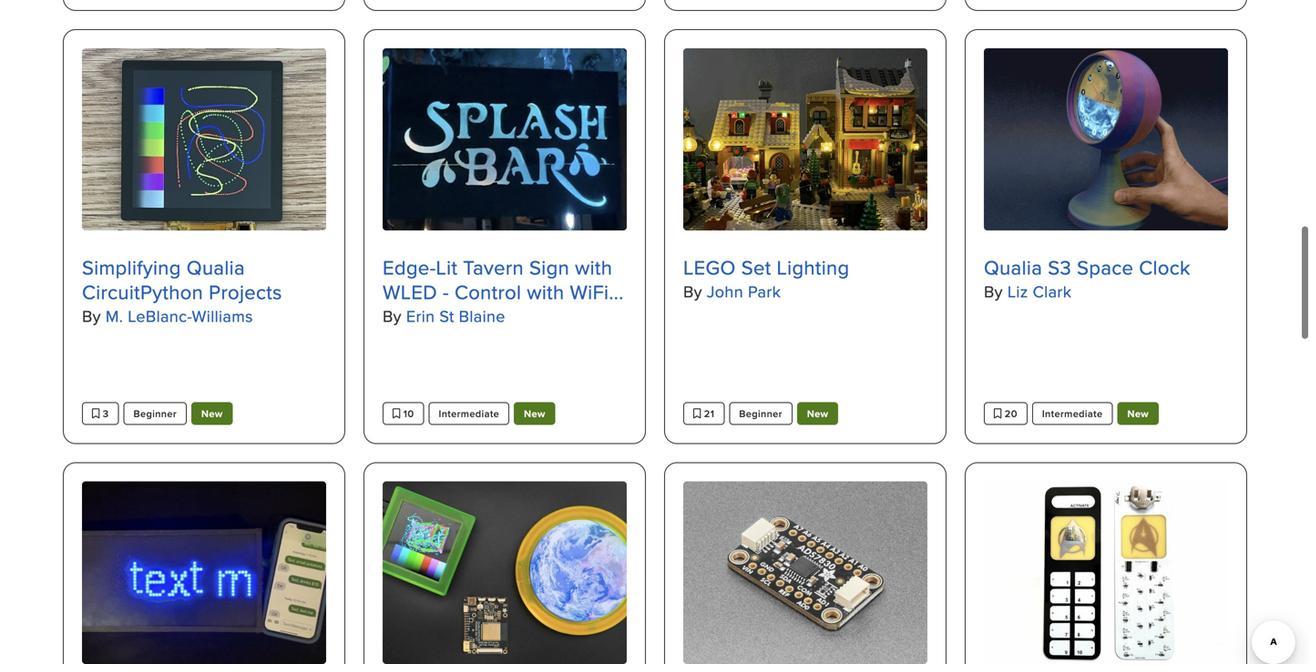 Task type: locate. For each thing, give the bounding box(es) containing it.
with right 'sign'
[[575, 253, 613, 282]]

sign
[[530, 253, 570, 282]]

0 horizontal spatial intermediate
[[439, 407, 500, 421]]

circuitpython
[[82, 278, 203, 306]]

with
[[575, 253, 613, 282], [527, 278, 565, 306]]

top angle view of the breakout image
[[684, 482, 928, 664]]

new for circuitpython
[[202, 407, 223, 421]]

simplifying qualia circuitpython projects by m. leblanc-williams
[[82, 253, 282, 328]]

beginner for by
[[740, 407, 783, 421]]

by left "john"
[[684, 280, 703, 303]]

beginner right 3
[[134, 407, 177, 421]]

1 horizontal spatial intermediate
[[1043, 407, 1103, 421]]

erin st blaine link
[[406, 304, 506, 328]]

leblanc-
[[128, 304, 192, 328]]

4 new from the left
[[1128, 407, 1149, 421]]

qualia s3 space clock by liz clark
[[984, 253, 1191, 303]]

simplifying
[[82, 253, 181, 282]]

by
[[684, 280, 703, 303], [984, 280, 1004, 303], [82, 304, 101, 328], [383, 304, 402, 328]]

qualia
[[187, 253, 245, 282], [984, 253, 1043, 282]]

park
[[748, 280, 781, 303]]

set
[[742, 253, 772, 282]]

1 horizontal spatial qualia
[[984, 253, 1043, 282]]

10
[[401, 407, 414, 421]]

beginner right 21 at the bottom right of page
[[740, 407, 783, 421]]

by left liz
[[984, 280, 1004, 303]]

lego
[[684, 253, 736, 282]]

by inside qualia s3 space clock by liz clark
[[984, 280, 1004, 303]]

intermediate right 10
[[439, 407, 500, 421]]

qualia left s3
[[984, 253, 1043, 282]]

lighting
[[777, 253, 850, 282]]

21
[[702, 407, 715, 421]]

0 horizontal spatial beginner
[[134, 407, 177, 421]]

edge-lit tavern sign with wled - control with wifi... by erin st blaine
[[383, 253, 624, 328]]

edge-
[[383, 253, 436, 282]]

1 horizontal spatial beginner
[[740, 407, 783, 421]]

1 beginner from the left
[[134, 407, 177, 421]]

0 horizontal spatial qualia
[[187, 253, 245, 282]]

2 new from the left
[[524, 407, 546, 421]]

wifi...
[[570, 278, 624, 306]]

2 qualia from the left
[[984, 253, 1043, 282]]

1 intermediate from the left
[[439, 407, 500, 421]]

simplifying qualia circuitpython projects link
[[82, 253, 326, 306]]

qualia up the williams
[[187, 253, 245, 282]]

m. leblanc-williams link
[[106, 304, 253, 328]]

intermediate for clark
[[1043, 407, 1103, 421]]

by inside simplifying qualia circuitpython projects by m. leblanc-williams
[[82, 304, 101, 328]]

s3
[[1048, 253, 1072, 282]]

3 new from the left
[[807, 407, 829, 421]]

1 qualia from the left
[[187, 253, 245, 282]]

by left m.
[[82, 304, 101, 328]]

intermediate right 20
[[1043, 407, 1103, 421]]

blaine
[[459, 304, 506, 328]]

2 intermediate from the left
[[1043, 407, 1103, 421]]

liz
[[1008, 280, 1029, 303]]

2 beginner from the left
[[740, 407, 783, 421]]

the pcb lcars panel image
[[984, 482, 1229, 664]]

1 horizontal spatial with
[[575, 253, 613, 282]]

qualia inside simplifying qualia circuitpython projects by m. leblanc-williams
[[187, 253, 245, 282]]

with left the wifi...
[[527, 278, 565, 306]]

by inside lego set lighting by john park
[[684, 280, 703, 303]]

intermediate
[[439, 407, 500, 421], [1043, 407, 1103, 421]]

lit
[[436, 253, 458, 282]]

beginner
[[134, 407, 177, 421], [740, 407, 783, 421]]

new
[[202, 407, 223, 421], [524, 407, 546, 421], [807, 407, 829, 421], [1128, 407, 1149, 421]]

1 new from the left
[[202, 407, 223, 421]]

by left erin at the top of page
[[383, 304, 402, 328]]

john park link
[[707, 280, 781, 303]]



Task type: vqa. For each thing, say whether or not it's contained in the screenshot.
new associated with Lighting
yes



Task type: describe. For each thing, give the bounding box(es) containing it.
m.
[[106, 304, 123, 328]]

lego set lighting by john park
[[684, 253, 850, 303]]

20
[[1002, 407, 1018, 421]]

erin
[[406, 304, 435, 328]]

lego set lighting link
[[684, 253, 928, 282]]

john
[[707, 280, 744, 303]]

new for space
[[1128, 407, 1149, 421]]

control
[[455, 278, 522, 306]]

3
[[100, 407, 109, 421]]

st
[[440, 304, 455, 328]]

intermediate for -
[[439, 407, 500, 421]]

wled
[[383, 278, 438, 306]]

clock
[[1140, 253, 1191, 282]]

-
[[443, 278, 449, 306]]

projects
[[209, 278, 282, 306]]

clark
[[1033, 280, 1072, 303]]

beginner for projects
[[134, 407, 177, 421]]

new for lighting
[[807, 407, 829, 421]]

sample qualia project in use image
[[82, 48, 326, 231]]

liz clark link
[[1008, 280, 1072, 303]]

qualia s3 space clock link
[[984, 253, 1229, 282]]

by inside edge-lit tavern sign with wled - control with wifi... by erin st blaine
[[383, 304, 402, 328]]

tavern
[[463, 253, 524, 282]]

an adafruit qualia board with a round and square displays made via 3d printing image
[[383, 482, 627, 664]]

qualia inside qualia s3 space clock by liz clark
[[984, 253, 1043, 282]]

edge-lit tavern sign with wled - control with wifi... link
[[383, 253, 627, 306]]

williams
[[192, 304, 253, 328]]

space
[[1078, 253, 1134, 282]]

0 horizontal spatial with
[[527, 278, 565, 306]]

new for tavern
[[524, 407, 546, 421]]



